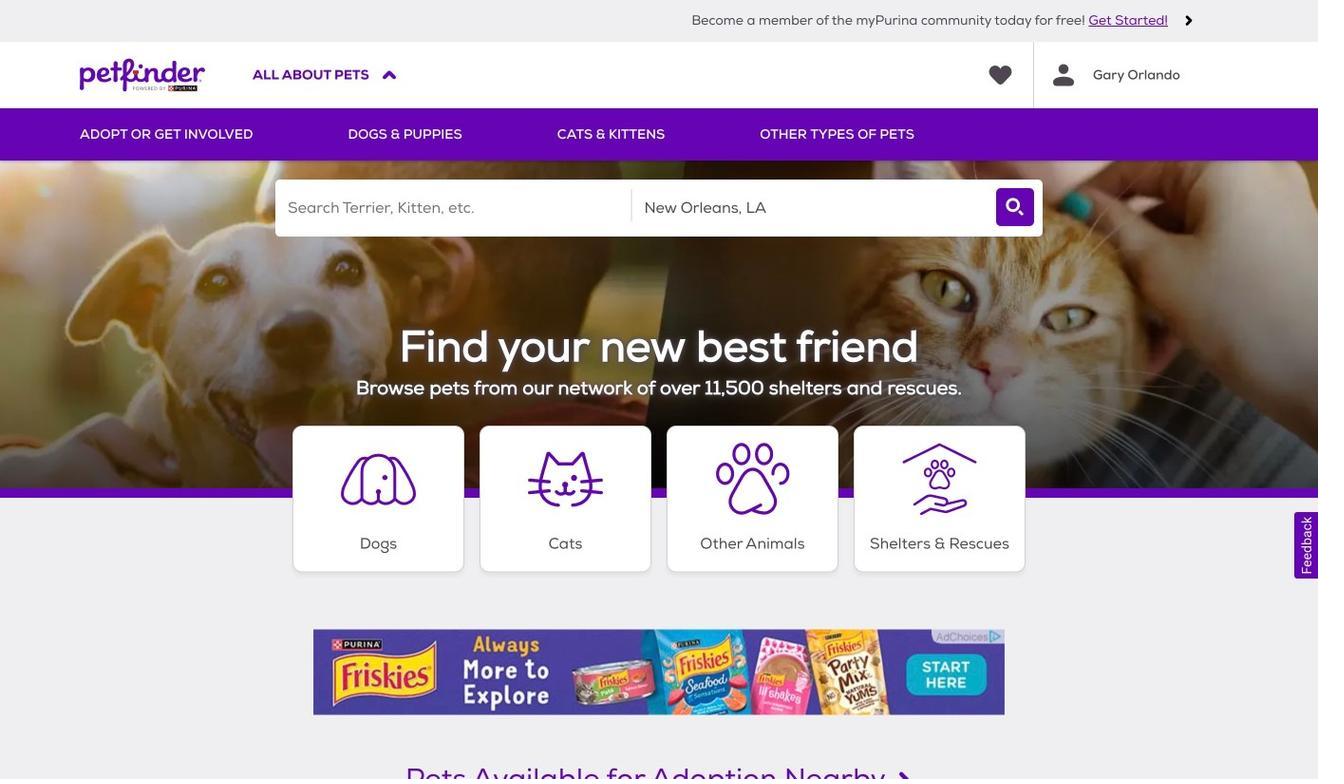 Task type: describe. For each thing, give the bounding box(es) containing it.
petfinder logo image
[[80, 42, 205, 108]]

Search Terrier, Kitten, etc. text field
[[276, 180, 631, 237]]



Task type: locate. For each thing, give the bounding box(es) containing it.
primary element
[[80, 108, 1239, 161]]

Enter City, State, or ZIP text field
[[632, 180, 988, 237]]

advertisement element
[[314, 630, 1005, 715]]



Task type: vqa. For each thing, say whether or not it's contained in the screenshot.
Jolene, adoptable Cat, Young Female Tiger, 22 miles away, Out-of-town pet. image
no



